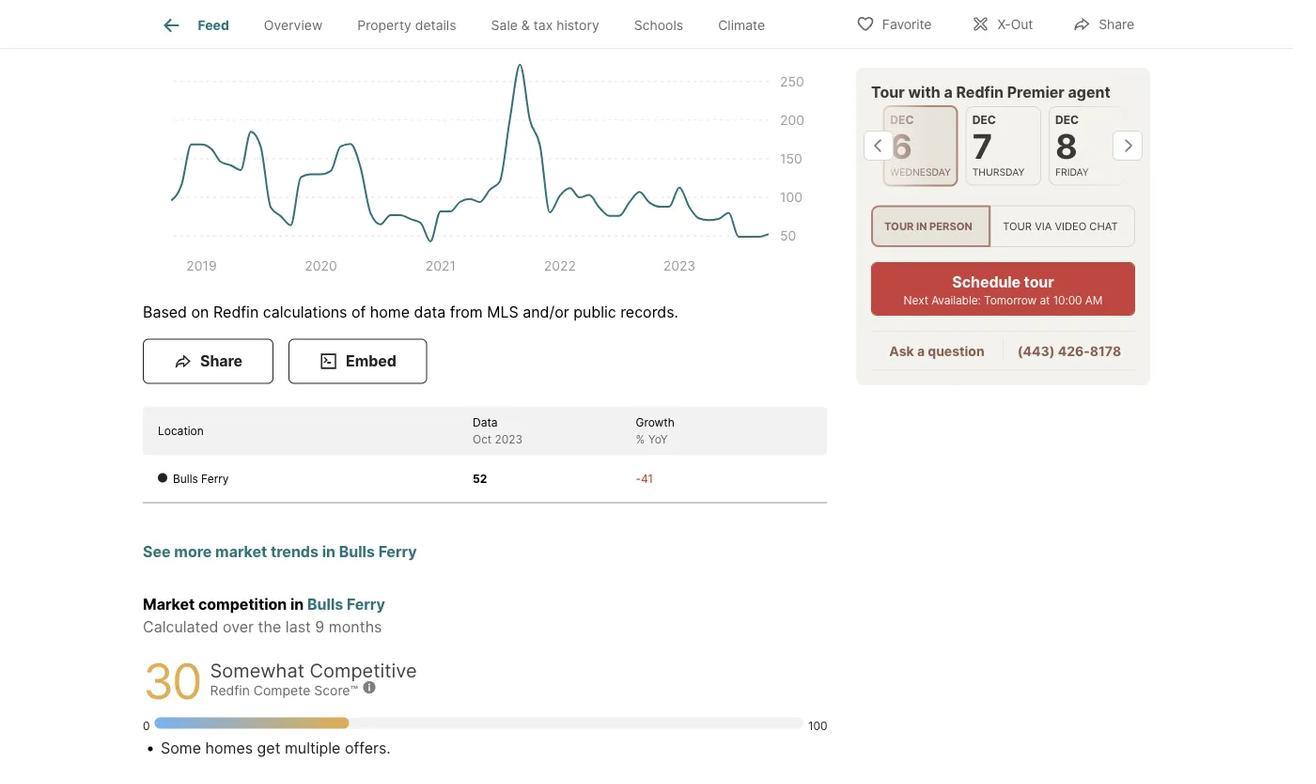 Task type: locate. For each thing, give the bounding box(es) containing it.
ferry down location
[[201, 473, 229, 486]]

wednesday
[[891, 166, 952, 178]]

last
[[286, 619, 311, 637]]

(443)
[[1018, 343, 1055, 359]]

dec up previous icon
[[891, 113, 914, 127]]

growth
[[636, 416, 675, 430]]

ferry
[[201, 473, 229, 486], [379, 544, 417, 562], [347, 596, 385, 615]]

0 horizontal spatial share button
[[143, 339, 274, 385]]

get
[[257, 740, 281, 758]]

redfin compete score ™
[[210, 683, 358, 699]]

bulls up "9"
[[307, 596, 343, 615]]

3 dec from the left
[[1056, 113, 1080, 127]]

previous image
[[864, 131, 894, 161]]

(443) 426-8178
[[1018, 343, 1122, 359]]

tour for tour in person
[[885, 220, 914, 233]]

climate tab
[[701, 3, 783, 48]]

x-
[[998, 16, 1012, 32]]

0 vertical spatial share button
[[1057, 4, 1151, 43]]

calculations
[[263, 304, 347, 322]]

some homes get multiple offers.
[[161, 740, 391, 758]]

1 vertical spatial share button
[[143, 339, 274, 385]]

tab list containing feed
[[143, 0, 798, 48]]

records.
[[621, 304, 679, 322]]

in right trends
[[322, 544, 336, 562]]

in left person
[[917, 220, 928, 233]]

2 vertical spatial in
[[291, 596, 304, 615]]

sale
[[491, 17, 518, 33]]

property
[[358, 17, 412, 33]]

tour left with on the right top of the page
[[872, 83, 905, 101]]

10:00
[[1054, 294, 1083, 307]]

tour with a redfin premier agent
[[872, 83, 1111, 101]]

tour
[[1025, 273, 1055, 291]]

list box
[[872, 205, 1136, 248]]

the
[[258, 619, 281, 637]]

0 vertical spatial in
[[917, 220, 928, 233]]

2 horizontal spatial dec
[[1056, 113, 1080, 127]]

redfin right the on
[[213, 304, 259, 322]]

in
[[917, 220, 928, 233], [322, 544, 336, 562], [291, 596, 304, 615]]

x-out button
[[956, 4, 1050, 43]]

1 vertical spatial in
[[322, 544, 336, 562]]

public
[[574, 304, 617, 322]]

schedule
[[953, 273, 1021, 291]]

schools tab
[[617, 3, 701, 48]]

market
[[143, 596, 195, 615]]

1 dec from the left
[[891, 113, 914, 127]]

ferry inside see more market trends in bulls ferry link
[[379, 544, 417, 562]]

bulls inside market competition in bulls ferry calculated over the last 9 months
[[307, 596, 343, 615]]

1 horizontal spatial share
[[1100, 16, 1135, 32]]

embed
[[346, 353, 397, 371]]

0
[[143, 720, 150, 733]]

dec inside 'dec 8 friday'
[[1056, 113, 1080, 127]]

oct
[[473, 433, 492, 447]]

1 vertical spatial redfin
[[213, 304, 259, 322]]

tax
[[534, 17, 553, 33]]

competitive
[[310, 660, 417, 683]]

8
[[1056, 126, 1078, 167]]

ferry up the months
[[347, 596, 385, 615]]

2 vertical spatial ferry
[[347, 596, 385, 615]]

-
[[636, 473, 641, 486]]

6
[[891, 126, 913, 167]]

multiple
[[285, 740, 341, 758]]

0 vertical spatial share
[[1100, 16, 1135, 32]]

mls
[[487, 304, 519, 322]]

redfin up 7
[[957, 83, 1004, 101]]

bulls
[[173, 473, 198, 486], [339, 544, 375, 562], [307, 596, 343, 615]]

dec down tour with a redfin premier agent
[[973, 113, 997, 127]]

redfin
[[957, 83, 1004, 101], [213, 304, 259, 322], [210, 683, 250, 699]]

share button up agent
[[1057, 4, 1151, 43]]

tour in person
[[885, 220, 973, 233]]

dec 8 friday
[[1056, 113, 1090, 178]]

climate
[[719, 17, 766, 33]]

100
[[809, 720, 828, 733]]

thursday
[[973, 166, 1025, 178]]

tab list
[[143, 0, 798, 48]]

data oct 2023
[[473, 416, 523, 447]]

1 horizontal spatial share button
[[1057, 4, 1151, 43]]

1 horizontal spatial a
[[945, 83, 953, 101]]

see more market trends in bulls ferry
[[143, 544, 417, 562]]

overview tab
[[247, 3, 340, 48]]

tomorrow
[[985, 294, 1037, 307]]

redfin left compete
[[210, 683, 250, 699]]

0 horizontal spatial dec
[[891, 113, 914, 127]]

share up agent
[[1100, 16, 1135, 32]]

bulls ferry link
[[307, 596, 385, 615]]

2 dec from the left
[[973, 113, 997, 127]]

in inside market competition in bulls ferry calculated over the last 9 months
[[291, 596, 304, 615]]

0 vertical spatial redfin
[[957, 83, 1004, 101]]

share button
[[1057, 4, 1151, 43], [143, 339, 274, 385]]

next image
[[1113, 131, 1143, 161]]

0 vertical spatial bulls
[[173, 473, 198, 486]]

52
[[473, 473, 487, 486]]

growth % yoy
[[636, 416, 675, 447]]

dec down agent
[[1056, 113, 1080, 127]]

1 horizontal spatial dec
[[973, 113, 997, 127]]

1 vertical spatial ferry
[[379, 544, 417, 562]]

competition
[[198, 596, 287, 615]]

ask a question link
[[890, 343, 985, 359]]

0 horizontal spatial a
[[918, 343, 925, 359]]

0 horizontal spatial in
[[291, 596, 304, 615]]

share button down the on
[[143, 339, 274, 385]]

tour left person
[[885, 220, 914, 233]]

a right ask
[[918, 343, 925, 359]]

1 horizontal spatial in
[[322, 544, 336, 562]]

details
[[415, 17, 457, 33]]

a
[[945, 83, 953, 101], [918, 343, 925, 359]]

None button
[[883, 105, 959, 187], [966, 106, 1042, 186], [1049, 106, 1125, 186], [883, 105, 959, 187], [966, 106, 1042, 186], [1049, 106, 1125, 186]]

0 horizontal spatial share
[[200, 353, 243, 371]]

1 vertical spatial share
[[200, 353, 243, 371]]

friday
[[1056, 166, 1090, 178]]

a right with on the right top of the page
[[945, 83, 953, 101]]

dec
[[891, 113, 914, 127], [973, 113, 997, 127], [1056, 113, 1080, 127]]

2 vertical spatial bulls
[[307, 596, 343, 615]]

dec inside dec 6 wednesday
[[891, 113, 914, 127]]

over
[[223, 619, 254, 637]]

bulls down location
[[173, 473, 198, 486]]

in up last
[[291, 596, 304, 615]]

yoy
[[648, 433, 668, 447]]

ferry up bulls ferry link
[[379, 544, 417, 562]]

426-
[[1059, 343, 1091, 359]]

dec inside dec 7 thursday
[[973, 113, 997, 127]]

am
[[1086, 294, 1103, 307]]

tour for tour with a redfin premier agent
[[872, 83, 905, 101]]

9
[[315, 619, 325, 637]]

market competition in bulls ferry calculated over the last 9 months
[[143, 596, 385, 637]]

via
[[1035, 220, 1052, 233]]

ask
[[890, 343, 915, 359]]

tour
[[872, 83, 905, 101], [885, 220, 914, 233], [1003, 220, 1033, 233]]

share down the on
[[200, 353, 243, 371]]

bulls up bulls ferry link
[[339, 544, 375, 562]]

tour left via
[[1003, 220, 1033, 233]]



Task type: vqa. For each thing, say whether or not it's contained in the screenshot.
3rd Dec from right
yes



Task type: describe. For each thing, give the bounding box(es) containing it.
%
[[636, 433, 645, 447]]

dec 6 wednesday
[[891, 113, 952, 178]]

favorite
[[883, 16, 932, 32]]

0 vertical spatial ferry
[[201, 473, 229, 486]]

ferry inside market competition in bulls ferry calculated over the last 9 months
[[347, 596, 385, 615]]

embed button
[[289, 339, 428, 385]]

from
[[450, 304, 483, 322]]

some
[[161, 740, 201, 758]]

sale & tax history tab
[[474, 3, 617, 48]]

offers.
[[345, 740, 391, 758]]

data
[[414, 304, 446, 322]]

(443) 426-8178 link
[[1018, 343, 1122, 359]]

at
[[1040, 294, 1051, 307]]

homes
[[205, 740, 253, 758]]

next
[[904, 294, 929, 307]]

dec for 6
[[891, 113, 914, 127]]

list box containing tour in person
[[872, 205, 1136, 248]]

bulls ferry
[[173, 473, 229, 486]]

with
[[909, 83, 941, 101]]

score
[[314, 683, 350, 699]]

schedule tour next available: tomorrow at 10:00 am
[[904, 273, 1103, 307]]

dec for 7
[[973, 113, 997, 127]]

property details tab
[[340, 3, 474, 48]]

video
[[1055, 220, 1087, 233]]

of
[[352, 304, 366, 322]]

feed link
[[160, 14, 229, 37]]

30
[[143, 652, 201, 711]]

&
[[522, 17, 530, 33]]

history
[[557, 17, 600, 33]]

see
[[143, 544, 171, 562]]

location
[[158, 425, 204, 438]]

home
[[370, 304, 410, 322]]

2 horizontal spatial in
[[917, 220, 928, 233]]

2 vertical spatial redfin
[[210, 683, 250, 699]]

0 vertical spatial a
[[945, 83, 953, 101]]

somewhat competitive
[[210, 660, 417, 683]]

tour via video chat
[[1003, 220, 1119, 233]]

available:
[[932, 294, 982, 307]]

chat
[[1090, 220, 1119, 233]]

out
[[1012, 16, 1034, 32]]

favorite button
[[840, 4, 948, 43]]

™
[[350, 683, 358, 699]]

on
[[191, 304, 209, 322]]

trends
[[271, 544, 319, 562]]

7
[[973, 126, 993, 167]]

overview
[[264, 17, 323, 33]]

agent
[[1069, 83, 1111, 101]]

schools
[[634, 17, 684, 33]]

41
[[641, 473, 654, 486]]

see more market trends in bulls ferry link
[[143, 542, 417, 594]]

based
[[143, 304, 187, 322]]

question
[[928, 343, 985, 359]]

8178
[[1091, 343, 1122, 359]]

sale & tax history
[[491, 17, 600, 33]]

market
[[215, 544, 267, 562]]

-41
[[636, 473, 654, 486]]

premier
[[1008, 83, 1065, 101]]

based on redfin calculations of home data from mls and/or public records.
[[143, 304, 679, 322]]

dec 7 thursday
[[973, 113, 1025, 178]]

2023
[[495, 433, 523, 447]]

compete
[[254, 683, 311, 699]]

somewhat
[[210, 660, 305, 683]]

dec for 8
[[1056, 113, 1080, 127]]

more
[[174, 544, 212, 562]]

x-out
[[998, 16, 1034, 32]]

1 vertical spatial bulls
[[339, 544, 375, 562]]

calculated
[[143, 619, 219, 637]]

tour for tour via video chat
[[1003, 220, 1033, 233]]

1 vertical spatial a
[[918, 343, 925, 359]]

months
[[329, 619, 382, 637]]

property details
[[358, 17, 457, 33]]

and/or
[[523, 304, 570, 322]]

person
[[930, 220, 973, 233]]

ask a question
[[890, 343, 985, 359]]



